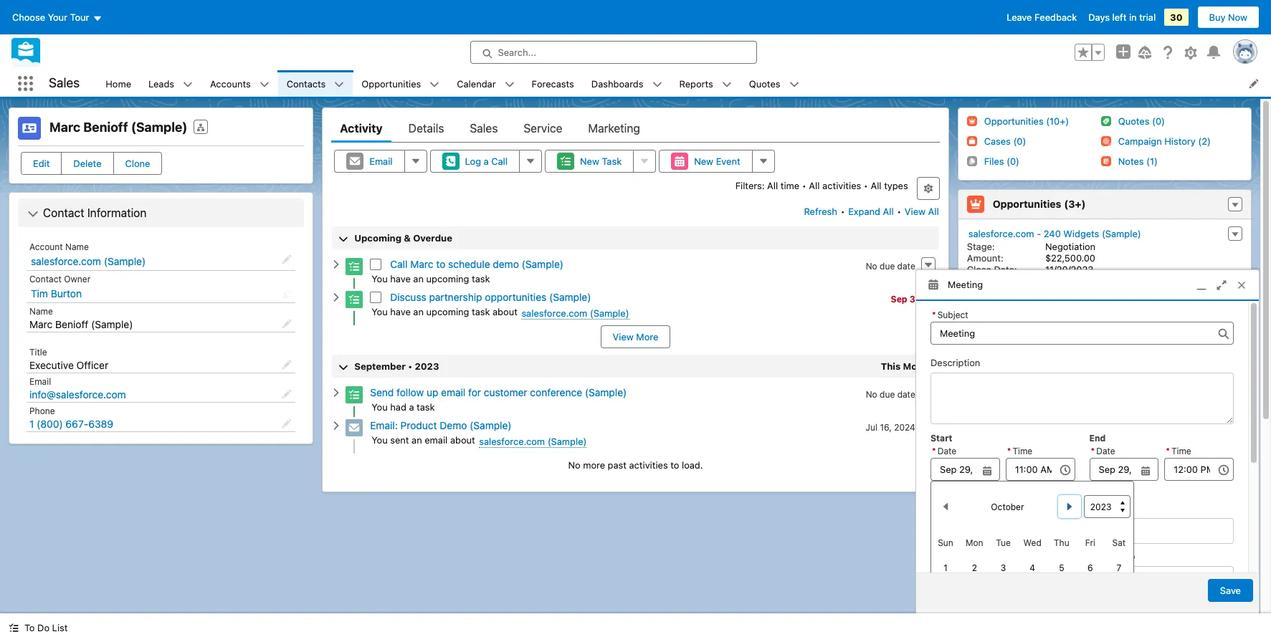 Task type: locate. For each thing, give the bounding box(es) containing it.
choose your tour
[[12, 11, 89, 23]]

tim down contact owner
[[31, 288, 48, 300]]

for left customer
[[468, 387, 481, 399]]

a right 'log'
[[484, 156, 489, 167]]

date: right description
[[994, 367, 1017, 379]]

7 button
[[1108, 557, 1131, 580]]

all right expand all button
[[928, 206, 939, 217]]

text default image left reports 'link'
[[652, 79, 662, 89]]

up right the follow
[[427, 387, 438, 399]]

0 horizontal spatial new
[[580, 156, 599, 167]]

2 time from the left
[[1172, 446, 1192, 457]]

close down meeting
[[967, 316, 992, 327]]

to inside final steps (sample) 11/30/2025, 3:06 pm by tim burton deal is close! get key stakeholders together for finalizing and signing contract. revision to contract final contract review from sam set up meeting with salesforce
[[1082, 590, 1090, 602]]

choose
[[12, 11, 45, 23]]

leads list item
[[140, 70, 202, 97]]

upcoming inside you have an upcoming task about salesforce.com (sample)
[[426, 306, 469, 318]]

have inside you have an upcoming task about salesforce.com (sample)
[[390, 306, 411, 318]]

0 vertical spatial 3
[[910, 294, 916, 305]]

expand
[[848, 206, 881, 217]]

view more button
[[601, 326, 671, 348]]

salesforce.com up closed won amount: on the right
[[969, 280, 1034, 291]]

2 vertical spatial to
[[1082, 590, 1090, 602]]

email: product demo (sample) link
[[370, 420, 512, 432]]

1 horizontal spatial tim burton link
[[1066, 563, 1111, 574]]

you inside you have an upcoming task about salesforce.com (sample)
[[372, 306, 388, 318]]

an up the 'discuss'
[[413, 273, 424, 285]]

text default image right accounts
[[259, 79, 269, 89]]

date: for $22,500.00 close date:
[[994, 264, 1017, 275]]

amount: inside needs analysis amount: close date:
[[967, 356, 1004, 367]]

1 close from the top
[[967, 264, 992, 275]]

0 vertical spatial burton
[[51, 288, 82, 300]]

name up "salesforce.com (sample)"
[[65, 242, 89, 252]]

subject
[[938, 309, 969, 320]]

1 * time from the left
[[1007, 446, 1033, 457]]

have down the 'discuss'
[[390, 306, 411, 318]]

close up meeting
[[967, 264, 992, 275]]

0 vertical spatial no due date
[[866, 261, 916, 272]]

1 task image from the top
[[346, 258, 363, 276]]

1 vertical spatial -
[[1037, 280, 1041, 291]]

&
[[404, 232, 411, 244]]

task image
[[346, 258, 363, 276], [346, 291, 363, 308]]

1 vertical spatial salesforce.com (sample) link
[[522, 308, 629, 320]]

1 horizontal spatial time
[[1172, 446, 1192, 457]]

no down refresh • expand all • view all
[[866, 261, 877, 272]]

text default image for leads
[[183, 79, 193, 89]]

3 widgets from the top
[[1064, 331, 1100, 343]]

1 horizontal spatial new
[[694, 156, 714, 167]]

(sample) inside 'link'
[[1102, 331, 1141, 343]]

opportunities image down files icon
[[967, 196, 984, 213]]

1 vertical spatial to
[[671, 460, 679, 471]]

email down email: product demo (sample) link
[[425, 435, 448, 446]]

info@salesforce.com link
[[29, 389, 126, 401]]

search... button
[[470, 41, 757, 64]]

upcoming down partnership
[[426, 306, 469, 318]]

to up you have an upcoming task
[[436, 258, 446, 270]]

this month
[[881, 361, 933, 372]]

- for 320
[[1037, 331, 1041, 343]]

0 vertical spatial activities
[[823, 180, 861, 191]]

widgets up negotiation
[[1064, 228, 1100, 240]]

start
[[931, 433, 953, 444]]

text default image inside contacts list item
[[334, 79, 344, 89]]

1 widgets from the top
[[1064, 228, 1100, 240]]

a right had
[[409, 402, 414, 413]]

quotes (0) link
[[1118, 115, 1165, 128]]

0 vertical spatial date:
[[994, 264, 1017, 275]]

6389
[[88, 418, 113, 430]]

0 horizontal spatial activities
[[629, 460, 668, 471]]

you for you have an upcoming task about salesforce.com (sample)
[[372, 306, 388, 318]]

1 horizontal spatial name
[[65, 242, 89, 252]]

text default image for opportunities
[[430, 79, 440, 89]]

quotes list item
[[741, 70, 808, 97]]

text default image up account
[[27, 209, 39, 220]]

None text field
[[931, 458, 1000, 481], [1090, 458, 1159, 481], [1165, 458, 1234, 481], [931, 458, 1000, 481], [1090, 458, 1159, 481], [1165, 458, 1234, 481]]

date down start
[[938, 446, 957, 457]]

time
[[1013, 446, 1033, 457], [1172, 446, 1192, 457]]

1 horizontal spatial email
[[369, 156, 393, 167]]

contract
[[1093, 590, 1129, 602], [1155, 590, 1191, 602]]

2 * date from the left
[[1091, 446, 1116, 457]]

3 right sep
[[910, 294, 916, 305]]

date: inside needs analysis amount: close date:
[[994, 367, 1017, 379]]

1 vertical spatial 1
[[944, 563, 948, 574]]

1 vertical spatial view
[[613, 331, 634, 343]]

task down call marc to schedule demo (sample)
[[472, 273, 490, 285]]

date for end
[[1097, 446, 1116, 457]]

0 vertical spatial widgets
[[1064, 228, 1100, 240]]

date: up closed won amount: on the right
[[994, 264, 1017, 275]]

follow
[[397, 387, 424, 399]]

account
[[29, 242, 63, 252]]

1 vertical spatial contact
[[29, 274, 62, 285]]

2 * time from the left
[[1166, 446, 1192, 457]]

edit email image
[[282, 389, 292, 399]]

dashboards link
[[583, 70, 652, 97]]

4 you from the top
[[372, 435, 388, 446]]

2 vertical spatial close
[[967, 367, 992, 379]]

1 vertical spatial due
[[880, 389, 895, 400]]

sales inside tab list
[[470, 122, 498, 135]]

opportunities up activity
[[362, 78, 421, 89]]

quotes link
[[741, 70, 789, 97]]

marketing link
[[588, 114, 640, 143]]

- inside 'link'
[[1037, 331, 1041, 343]]

* date down start
[[932, 446, 957, 457]]

1 vertical spatial have
[[390, 306, 411, 318]]

salesforce.com (sample) link down conference
[[479, 436, 587, 448]]

1 vertical spatial about
[[450, 435, 475, 446]]

an inside you sent an email about salesforce.com (sample)
[[412, 435, 422, 446]]

final down mon
[[967, 549, 987, 561]]

campaign history (2) link
[[1118, 136, 1211, 148]]

cases (0)
[[984, 136, 1026, 147]]

your
[[48, 11, 67, 23]]

2 widgets from the top
[[1064, 280, 1100, 291]]

0 vertical spatial to
[[1125, 550, 1135, 562]]

1 vertical spatial 3
[[1001, 563, 1006, 574]]

task inside you have an upcoming task about salesforce.com (sample)
[[472, 306, 490, 318]]

3 amount: from the top
[[967, 356, 1004, 367]]

you
[[372, 273, 388, 285], [372, 306, 388, 318], [372, 402, 388, 413], [372, 435, 388, 446]]

salesforce.com inside 'link'
[[969, 331, 1034, 343]]

contact up account name
[[43, 207, 84, 219]]

(0)
[[1026, 471, 1041, 483]]

task down discuss partnership opportunities (sample) 'link'
[[472, 306, 490, 318]]

no due date up sep
[[866, 261, 916, 272]]

0 horizontal spatial 1
[[29, 418, 34, 430]]

1 vertical spatial upcoming
[[426, 306, 469, 318]]

1 have from the top
[[390, 273, 411, 285]]

group
[[1075, 44, 1105, 61], [931, 445, 1134, 642], [1090, 445, 1159, 481]]

refresh • expand all • view all
[[804, 206, 939, 217]]

0 horizontal spatial * time
[[1007, 446, 1033, 457]]

2 amount: from the top
[[967, 304, 1004, 316]]

name down sun
[[931, 550, 956, 562]]

opportunities image
[[967, 116, 977, 126], [967, 196, 984, 213]]

text default image for accounts
[[259, 79, 269, 89]]

finalizing
[[1175, 576, 1214, 588]]

1 horizontal spatial contract
[[1155, 590, 1191, 602]]

text default image inside leads list item
[[183, 79, 193, 89]]

forecasts
[[532, 78, 574, 89]]

1 due from the top
[[880, 261, 895, 272]]

to left the do
[[24, 622, 35, 634]]

amount: down meeting
[[967, 304, 1004, 316]]

date: inside $35,000.00 close date:
[[994, 316, 1017, 327]]

-
[[1037, 228, 1041, 240], [1037, 280, 1041, 291], [1037, 331, 1041, 343]]

text default image left calendar link
[[430, 79, 440, 89]]

an down the 'discuss'
[[413, 306, 424, 318]]

october grid
[[931, 532, 1134, 642]]

* date down end
[[1091, 446, 1116, 457]]

related to
[[1090, 550, 1135, 562]]

$22,500.00
[[1046, 252, 1096, 264]]

upcoming for you have an upcoming task about salesforce.com (sample)
[[426, 306, 469, 318]]

salesforce.com (sample) link down the opportunities
[[522, 308, 629, 320]]

marc up title
[[29, 318, 53, 331]]

view left more
[[613, 331, 634, 343]]

1 vertical spatial stage:
[[967, 293, 995, 304]]

- left 240
[[1037, 228, 1041, 240]]

1 vertical spatial date:
[[994, 316, 1017, 327]]

an down the product
[[412, 435, 422, 446]]

0 vertical spatial sales
[[49, 75, 80, 91]]

2 due from the top
[[880, 389, 895, 400]]

2 have from the top
[[390, 306, 411, 318]]

0 vertical spatial opportunities
[[362, 78, 421, 89]]

- for 240
[[1037, 228, 1041, 240]]

you down upcoming
[[372, 273, 388, 285]]

days left in trial
[[1089, 11, 1156, 23]]

no more past activities to load. status
[[331, 460, 940, 471]]

(sample)
[[131, 120, 188, 135], [1102, 228, 1141, 240], [104, 255, 146, 267], [522, 258, 564, 270], [1102, 280, 1141, 291], [549, 291, 591, 303], [590, 308, 629, 319], [91, 318, 133, 331], [1102, 331, 1141, 343], [585, 387, 627, 399], [470, 420, 512, 432], [548, 436, 587, 447], [1017, 549, 1057, 561]]

* date for start
[[932, 446, 957, 457]]

2 date: from the top
[[994, 316, 1017, 327]]

salesforce.com up negotiation amount:
[[969, 228, 1034, 240]]

1 time from the left
[[1013, 446, 1033, 457]]

log a call
[[465, 156, 508, 167]]

files image
[[967, 156, 977, 166]]

an
[[413, 273, 424, 285], [413, 306, 424, 318], [412, 435, 422, 446]]

0 horizontal spatial for
[[468, 387, 481, 399]]

contacts list item
[[278, 70, 353, 97]]

1 vertical spatial amount:
[[967, 304, 1004, 316]]

1 horizontal spatial to
[[671, 460, 679, 471]]

1 you from the top
[[372, 273, 388, 285]]

2 opportunities image from the top
[[967, 196, 984, 213]]

you inside you sent an email about salesforce.com (sample)
[[372, 435, 388, 446]]

1 inside button
[[944, 563, 948, 574]]

1 - from the top
[[1037, 228, 1041, 240]]

email up demo
[[441, 387, 466, 399]]

1 vertical spatial sales
[[470, 122, 498, 135]]

upcoming up partnership
[[426, 273, 469, 285]]

final down together
[[1132, 590, 1152, 602]]

1 upcoming from the top
[[426, 273, 469, 285]]

calendar list item
[[448, 70, 523, 97]]

stage: for closed won amount:
[[967, 293, 995, 304]]

1 no due date from the top
[[866, 261, 916, 272]]

october alert
[[991, 502, 1024, 512]]

no left more
[[568, 460, 581, 471]]

about down the opportunities
[[493, 306, 518, 318]]

opportunities image for opportunities (10+)
[[967, 116, 977, 126]]

4 button
[[1021, 557, 1044, 580]]

0 vertical spatial stage:
[[967, 241, 995, 252]]

amount: inside closed won amount:
[[967, 304, 1004, 316]]

name down tim burton
[[29, 306, 53, 317]]

date: inside the $22,500.00 close date:
[[994, 264, 1017, 275]]

new task
[[580, 156, 622, 167]]

1 vertical spatial tim
[[1066, 563, 1081, 574]]

0 vertical spatial upcoming
[[426, 273, 469, 285]]

close inside the $22,500.00 close date:
[[967, 264, 992, 275]]

tim inside final steps (sample) 11/30/2025, 3:06 pm by tim burton deal is close! get key stakeholders together for finalizing and signing contract. revision to contract final contract review from sam set up meeting with salesforce
[[1066, 563, 1081, 574]]

contact inside contact information dropdown button
[[43, 207, 84, 219]]

activities right past
[[629, 460, 668, 471]]

1 vertical spatial date
[[898, 389, 916, 400]]

0 vertical spatial an
[[413, 273, 424, 285]]

2 no due date from the top
[[866, 389, 916, 400]]

text default image inside accounts "list item"
[[259, 79, 269, 89]]

* time for start
[[1007, 446, 1033, 457]]

stage: down meeting
[[967, 293, 995, 304]]

3 - from the top
[[1037, 331, 1041, 343]]

an for you have an upcoming task
[[413, 273, 424, 285]]

sun
[[938, 538, 954, 549]]

3 close from the top
[[967, 367, 992, 379]]

0 vertical spatial 1
[[29, 418, 34, 430]]

contact image
[[18, 117, 41, 140]]

close right month
[[967, 367, 992, 379]]

contract up salesforce
[[1093, 590, 1129, 602]]

1 amount: from the top
[[967, 252, 1004, 264]]

salesforce.com - 350 widgets (sample) link
[[969, 280, 1141, 292]]

task up the product
[[417, 402, 435, 413]]

5 button
[[1050, 557, 1073, 580]]

0 horizontal spatial name
[[29, 306, 53, 317]]

date down this month
[[898, 389, 916, 400]]

details link
[[409, 114, 444, 143]]

delete button
[[61, 152, 114, 175]]

do
[[37, 622, 50, 634]]

marc benioff (sample) up clone
[[49, 120, 188, 135]]

due down this
[[880, 389, 895, 400]]

* subject
[[932, 309, 969, 320]]

1 horizontal spatial opportunities
[[993, 198, 1062, 210]]

2 vertical spatial amount:
[[967, 356, 1004, 367]]

salesforce.com down the opportunities
[[522, 308, 587, 319]]

text default image left the do
[[9, 623, 19, 633]]

(sample) inside you have an upcoming task about salesforce.com (sample)
[[590, 308, 629, 319]]

2 vertical spatial date:
[[994, 367, 1017, 379]]

upcoming for you have an upcoming task
[[426, 273, 469, 285]]

0 vertical spatial contact
[[43, 207, 84, 219]]

negotiation amount:
[[967, 241, 1096, 264]]

0 vertical spatial up
[[427, 387, 438, 399]]

salesforce.com for salesforce.com - 350 widgets (sample)
[[969, 280, 1034, 291]]

burton
[[51, 288, 82, 300], [1083, 563, 1111, 574]]

customer
[[484, 387, 527, 399]]

2 date from the left
[[1097, 446, 1116, 457]]

1 opportunities image from the top
[[967, 116, 977, 126]]

1 date: from the top
[[994, 264, 1017, 275]]

2 date from the top
[[898, 389, 916, 400]]

name inside meeting dialog
[[931, 550, 956, 562]]

1 stage: from the top
[[967, 241, 995, 252]]

stage: up description
[[967, 344, 995, 356]]

october
[[991, 502, 1024, 512]]

filters:
[[735, 180, 765, 191]]

date down end
[[1097, 446, 1116, 457]]

* time
[[1007, 446, 1033, 457], [1166, 446, 1192, 457]]

1 new from the left
[[580, 156, 599, 167]]

sales up log a call
[[470, 122, 498, 135]]

to up with
[[1082, 590, 1090, 602]]

3 inside button
[[1001, 563, 1006, 574]]

0 horizontal spatial text default image
[[9, 623, 19, 633]]

opportunities inside list item
[[362, 78, 421, 89]]

salesforce.com (sample) link up owner
[[31, 255, 146, 268]]

1 vertical spatial close
[[967, 316, 992, 327]]

officer
[[76, 359, 108, 371]]

3 date: from the top
[[994, 367, 1017, 379]]

sam
[[990, 604, 1009, 616]]

close inside $35,000.00 close date:
[[967, 316, 992, 327]]

you up the september
[[372, 306, 388, 318]]

3
[[910, 294, 916, 305], [1001, 563, 1006, 574]]

0 vertical spatial -
[[1037, 228, 1041, 240]]

contact
[[43, 207, 84, 219], [29, 274, 62, 285]]

0 horizontal spatial final
[[967, 549, 987, 561]]

text default image up the and
[[1230, 511, 1241, 521]]

you down email:
[[372, 435, 388, 446]]

0 horizontal spatial burton
[[51, 288, 82, 300]]

call inside button
[[491, 156, 508, 167]]

due up sep
[[880, 261, 895, 272]]

2 new from the left
[[694, 156, 714, 167]]

marc
[[49, 120, 80, 135], [410, 258, 434, 270], [29, 318, 53, 331]]

about down demo
[[450, 435, 475, 446]]

cases
[[993, 471, 1023, 483]]

new inside button
[[694, 156, 714, 167]]

reports list item
[[671, 70, 741, 97]]

about inside you sent an email about salesforce.com (sample)
[[450, 435, 475, 446]]

is
[[989, 576, 996, 588]]

edit account name image
[[282, 255, 292, 265]]

tim burton link up stakeholders
[[1066, 563, 1111, 574]]

0 horizontal spatial view
[[613, 331, 634, 343]]

(sample) inside you sent an email about salesforce.com (sample)
[[548, 436, 587, 447]]

tab list containing activity
[[331, 114, 940, 143]]

close inside needs analysis amount: close date:
[[967, 367, 992, 379]]

salesforce.com (sample)
[[31, 255, 146, 267]]

tim right 5
[[1066, 563, 1081, 574]]

0 horizontal spatial time
[[1013, 446, 1033, 457]]

service link
[[524, 114, 562, 143]]

cases image
[[967, 469, 984, 486]]

fri
[[1085, 538, 1096, 549]]

email for about
[[425, 435, 448, 446]]

email down activity
[[369, 156, 393, 167]]

* time for end
[[1166, 446, 1192, 457]]

amount: for closed won amount:
[[967, 304, 1004, 316]]

1 * date from the left
[[932, 446, 957, 457]]

2 vertical spatial stage:
[[967, 344, 995, 356]]

new inside button
[[580, 156, 599, 167]]

edit phone image
[[282, 419, 292, 429]]

text default image inside opportunities list item
[[430, 79, 440, 89]]

2 - from the top
[[1037, 280, 1041, 291]]

1 horizontal spatial tim
[[1066, 563, 1081, 574]]

burton down contact owner
[[51, 288, 82, 300]]

1 horizontal spatial a
[[484, 156, 489, 167]]

1 horizontal spatial call
[[491, 156, 508, 167]]

2 stage: from the top
[[967, 293, 995, 304]]

stakeholders
[[1063, 576, 1118, 588]]

leads link
[[140, 70, 183, 97]]

contract.
[[1001, 590, 1040, 602]]

1 vertical spatial burton
[[1083, 563, 1111, 574]]

an inside you have an upcoming task about salesforce.com (sample)
[[413, 306, 424, 318]]

1 vertical spatial opportunities
[[993, 198, 1062, 210]]

1 date from the top
[[897, 261, 916, 272]]

1 horizontal spatial up
[[1029, 604, 1040, 616]]

2 horizontal spatial name
[[931, 550, 956, 562]]

new for new task
[[580, 156, 599, 167]]

benioff down tim burton
[[55, 318, 88, 331]]

widgets up won
[[1064, 280, 1100, 291]]

1 vertical spatial to
[[24, 622, 35, 634]]

email
[[441, 387, 466, 399], [425, 435, 448, 446]]

stage: up meeting
[[967, 241, 995, 252]]

• left expand
[[841, 206, 845, 217]]

you down send
[[372, 402, 388, 413]]

*
[[932, 309, 936, 320], [932, 446, 936, 457], [1007, 446, 1011, 457], [1091, 446, 1095, 457], [1166, 446, 1170, 457]]

1 vertical spatial email
[[425, 435, 448, 446]]

None text field
[[931, 322, 1234, 345], [1006, 458, 1075, 481], [931, 322, 1234, 345], [1006, 458, 1075, 481]]

0 horizontal spatial to
[[24, 622, 35, 634]]

text default image inside "reports" "list item"
[[722, 79, 732, 89]]

benioff up delete at the left top of the page
[[83, 120, 128, 135]]

text default image inside 'calendar' list item
[[505, 79, 515, 89]]

text default image for calendar
[[505, 79, 515, 89]]

opportunities image up cases icon at the top right of page
[[967, 116, 977, 126]]

2 you from the top
[[372, 306, 388, 318]]

salesforce.com for salesforce.com - 240 widgets (sample)
[[969, 228, 1034, 240]]

all right time
[[809, 180, 820, 191]]

info@salesforce.com
[[29, 389, 126, 401]]

1 vertical spatial up
[[1029, 604, 1040, 616]]

1 (800) 667-6389 link
[[29, 418, 113, 430]]

text default image inside dashboards list item
[[652, 79, 662, 89]]

0 vertical spatial opportunities image
[[967, 116, 977, 126]]

1 horizontal spatial final
[[1132, 590, 1152, 602]]

all left types
[[871, 180, 882, 191]]

text default image
[[183, 79, 193, 89], [789, 79, 799, 89], [9, 623, 19, 633]]

tim burton link down contact owner
[[31, 288, 82, 300]]

activities up refresh
[[823, 180, 861, 191]]

2 task image from the top
[[346, 291, 363, 308]]

name
[[65, 242, 89, 252], [29, 306, 53, 317], [931, 550, 956, 562]]

left
[[1113, 11, 1127, 23]]

email inside button
[[369, 156, 393, 167]]

3 you from the top
[[372, 402, 388, 413]]

1 vertical spatial for
[[1161, 576, 1173, 588]]

due for you have an upcoming task about salesforce.com (sample)
[[880, 261, 895, 272]]

task image
[[346, 387, 363, 404]]

email inside you sent an email about salesforce.com (sample)
[[425, 435, 448, 446]]

1 for 1
[[944, 563, 948, 574]]

text default image right reports
[[722, 79, 732, 89]]

no due date for you have an upcoming task about salesforce.com (sample)
[[866, 261, 916, 272]]

feedback
[[1035, 11, 1077, 23]]

amount: down subject
[[967, 356, 1004, 367]]

list
[[97, 70, 1271, 97]]

salesforce.com (sample) link for you have an upcoming task about salesforce.com (sample)
[[522, 308, 629, 320]]

1 contract from the left
[[1093, 590, 1129, 602]]

task for you have an upcoming task about salesforce.com (sample)
[[472, 306, 490, 318]]

and
[[1217, 576, 1233, 588]]

tab list
[[331, 114, 940, 143]]

sales left home
[[49, 75, 80, 91]]

1 horizontal spatial for
[[1161, 576, 1173, 588]]

1 vertical spatial email
[[29, 376, 51, 387]]

salesforce.com down account name
[[31, 255, 101, 267]]

text default image
[[259, 79, 269, 89], [334, 79, 344, 89], [430, 79, 440, 89], [505, 79, 515, 89], [652, 79, 662, 89], [722, 79, 732, 89], [27, 209, 39, 220], [1230, 511, 1241, 521]]

you for you had a task
[[372, 402, 388, 413]]

call down upcoming & overdue
[[390, 258, 408, 270]]

list containing home
[[97, 70, 1271, 97]]

0 vertical spatial amount:
[[967, 252, 1004, 264]]

2 vertical spatial name
[[931, 550, 956, 562]]

contract down finalizing
[[1155, 590, 1191, 602]]

1 horizontal spatial 1
[[944, 563, 948, 574]]

refresh button
[[803, 200, 838, 223]]

0 vertical spatial date
[[897, 261, 916, 272]]

1 vertical spatial activities
[[629, 460, 668, 471]]

1 horizontal spatial activities
[[823, 180, 861, 191]]

1 date from the left
[[938, 446, 957, 457]]

stage: for negotiation amount:
[[967, 241, 995, 252]]

2 close from the top
[[967, 316, 992, 327]]

contact information button
[[21, 201, 301, 224]]

$35,000.00
[[1046, 304, 1096, 316]]

quotes (0)
[[1118, 115, 1165, 127]]

3 button
[[992, 557, 1015, 580]]

date for you sent an email about salesforce.com (sample)
[[898, 389, 916, 400]]

text default image inside contact information dropdown button
[[27, 209, 39, 220]]

date up sep 3
[[897, 261, 916, 272]]

dashboards list item
[[583, 70, 671, 97]]

text default image right 'quotes'
[[789, 79, 799, 89]]

2 upcoming from the top
[[426, 306, 469, 318]]

0 vertical spatial have
[[390, 273, 411, 285]]

stage:
[[967, 241, 995, 252], [967, 293, 995, 304], [967, 344, 995, 356]]

you for you sent an email about salesforce.com (sample)
[[372, 435, 388, 446]]

0 vertical spatial to
[[436, 258, 446, 270]]

home link
[[97, 70, 140, 97]]

text default image inside to do list button
[[9, 623, 19, 633]]

1 (800) 667-6389
[[29, 418, 113, 430]]

text default image inside quotes list item
[[789, 79, 799, 89]]

1 vertical spatial widgets
[[1064, 280, 1100, 291]]

marc benioff (sample) down tim burton
[[29, 318, 133, 331]]

log
[[465, 156, 481, 167]]

2 vertical spatial salesforce.com (sample) link
[[479, 436, 587, 448]]

0 vertical spatial task image
[[346, 258, 363, 276]]

2 horizontal spatial to
[[1082, 590, 1090, 602]]



Task type: vqa. For each thing, say whether or not it's contained in the screenshot.
Executive
yes



Task type: describe. For each thing, give the bounding box(es) containing it.
all right expand
[[883, 206, 894, 217]]

had
[[390, 402, 407, 413]]

(sample) inside final steps (sample) 11/30/2025, 3:06 pm by tim burton deal is close! get key stakeholders together for finalizing and signing contract. revision to contract final contract review from sam set up meeting with salesforce
[[1017, 549, 1057, 561]]

date for start
[[938, 446, 957, 457]]

widgets for closed
[[1064, 280, 1100, 291]]

contact for contact owner
[[29, 274, 62, 285]]

sent
[[390, 435, 409, 446]]

review
[[1194, 590, 1222, 602]]

account name
[[29, 242, 89, 252]]

list
[[52, 622, 68, 634]]

campaign history image
[[1101, 136, 1111, 146]]

• right time
[[802, 180, 807, 191]]

wed
[[1024, 538, 1042, 549]]

a inside button
[[484, 156, 489, 167]]

owner
[[64, 274, 91, 285]]

notes image
[[1101, 156, 1111, 166]]

0 vertical spatial name
[[65, 242, 89, 252]]

email: product demo (sample)
[[370, 420, 512, 432]]

meeting
[[948, 279, 983, 291]]

text default image for contacts
[[334, 79, 344, 89]]

350
[[1044, 280, 1061, 291]]

1 vertical spatial benioff
[[55, 318, 88, 331]]

salesforce.com for salesforce.com (sample)
[[31, 255, 101, 267]]

0 horizontal spatial up
[[427, 387, 438, 399]]

overdue
[[413, 232, 452, 244]]

salesforce.com - 320 widgets (sample) link
[[969, 331, 1141, 343]]

meeting link
[[916, 270, 1259, 301]]

campaign history (2)
[[1118, 136, 1211, 147]]

have for you have an upcoming task about salesforce.com (sample)
[[390, 306, 411, 318]]

opportunities for opportunities (3+)
[[993, 198, 1062, 210]]

salesforce.com - 320 widgets (sample)
[[969, 331, 1141, 343]]

new event button
[[659, 150, 753, 173]]

6
[[1088, 563, 1093, 574]]

1 vertical spatial name
[[29, 306, 53, 317]]

contact for contact information
[[43, 207, 84, 219]]

date: for $35,000.00 close date:
[[994, 316, 1017, 327]]

widgets inside 'link'
[[1064, 331, 1100, 343]]

for inside final steps (sample) 11/30/2025, 3:06 pm by tim burton deal is close! get key stakeholders together for finalizing and signing contract. revision to contract final contract review from sam set up meeting with salesforce
[[1161, 576, 1173, 588]]

to inside to do list button
[[24, 622, 35, 634]]

email for for
[[441, 387, 466, 399]]

view inside button
[[613, 331, 634, 343]]

30
[[1170, 11, 1183, 23]]

now
[[1228, 11, 1248, 23]]

clone
[[125, 158, 150, 169]]

call marc to schedule demo (sample)
[[390, 258, 564, 270]]

send
[[370, 387, 394, 399]]

reports link
[[671, 70, 722, 97]]

an for you sent an email about salesforce.com (sample)
[[412, 435, 422, 446]]

salesforce.com for salesforce.com - 320 widgets (sample)
[[969, 331, 1034, 343]]

calendar link
[[448, 70, 505, 97]]

0 horizontal spatial sales
[[49, 75, 80, 91]]

- for 350
[[1037, 280, 1041, 291]]

get
[[1027, 576, 1043, 588]]

0 vertical spatial view
[[905, 206, 926, 217]]

salesforce.com - 350 widgets (sample)
[[969, 280, 1141, 291]]

due for you sent an email about salesforce.com (sample)
[[880, 389, 895, 400]]

3:06
[[1017, 563, 1036, 574]]

marketing
[[588, 122, 640, 135]]

buy
[[1209, 11, 1226, 23]]

0 vertical spatial tim
[[31, 288, 48, 300]]

opportunities for opportunities
[[362, 78, 421, 89]]

11/20/2023
[[1046, 264, 1094, 275]]

1 vertical spatial call
[[390, 258, 408, 270]]

refresh
[[804, 206, 838, 217]]

partnership
[[429, 291, 482, 303]]

this
[[881, 361, 901, 372]]

accounts list item
[[202, 70, 278, 97]]

email image
[[346, 420, 363, 437]]

key
[[1045, 576, 1060, 588]]

filters: all time • all activities • all types
[[735, 180, 908, 191]]

new event
[[694, 156, 740, 167]]

to inside meeting dialog
[[1125, 550, 1135, 562]]

task image for call
[[346, 258, 363, 276]]

revision
[[1043, 590, 1079, 602]]

widgets for negotiation
[[1064, 228, 1100, 240]]

opportunities list item
[[353, 70, 448, 97]]

0 vertical spatial salesforce.com (sample) link
[[31, 255, 146, 268]]

notes
[[993, 513, 1022, 525]]

reports
[[679, 78, 713, 89]]

you had a task
[[372, 402, 435, 413]]

Location text field
[[931, 518, 1234, 544]]

no for you sent an email about salesforce.com (sample)
[[866, 389, 877, 400]]

sales link
[[470, 114, 498, 143]]

1 vertical spatial tim burton link
[[1066, 563, 1111, 574]]

you for you have an upcoming task
[[372, 273, 388, 285]]

0 vertical spatial tim burton link
[[31, 288, 82, 300]]

description
[[931, 357, 981, 368]]

• left 2023
[[408, 361, 412, 372]]

notes (1)
[[1118, 156, 1158, 167]]

save button
[[1208, 579, 1253, 602]]

delete
[[73, 158, 101, 169]]

phone
[[29, 406, 55, 417]]

in
[[1129, 11, 1137, 23]]

load.
[[682, 460, 703, 471]]

240
[[1044, 228, 1061, 240]]

close for closed won amount:
[[967, 316, 992, 327]]

conference
[[530, 387, 582, 399]]

3 stage: from the top
[[967, 344, 995, 356]]

discuss partnership opportunities (sample) link
[[390, 291, 591, 303]]

mon
[[966, 538, 984, 549]]

1 vertical spatial final
[[1132, 590, 1152, 602]]

salesforce.com inside you have an upcoming task about salesforce.com (sample)
[[522, 308, 587, 319]]

• up expand
[[864, 180, 868, 191]]

have for you have an upcoming task
[[390, 273, 411, 285]]

title
[[29, 347, 47, 358]]

opportunities image for opportunities
[[967, 196, 984, 213]]

upcoming
[[354, 232, 402, 244]]

pm
[[1038, 563, 1051, 574]]

meeting dialog
[[916, 270, 1260, 642]]

opportunities (10+)
[[984, 115, 1069, 127]]

edit title image
[[282, 360, 292, 370]]

an for you have an upcoming task about salesforce.com (sample)
[[413, 306, 424, 318]]

accounts link
[[202, 70, 259, 97]]

salesforce.com (sample) link for you sent an email about salesforce.com (sample)
[[479, 436, 587, 448]]

2 vertical spatial task
[[417, 402, 435, 413]]

together
[[1121, 576, 1158, 588]]

contacts link
[[278, 70, 334, 97]]

0 vertical spatial for
[[468, 387, 481, 399]]

* date for end
[[1091, 446, 1116, 457]]

edit
[[33, 158, 50, 169]]

Description text field
[[931, 373, 1234, 425]]

11/3/2023
[[1046, 316, 1088, 327]]

task image for discuss
[[346, 291, 363, 308]]

about inside you have an upcoming task about salesforce.com (sample)
[[493, 306, 518, 318]]

no due date for you sent an email about salesforce.com (sample)
[[866, 389, 916, 400]]

search...
[[498, 47, 536, 58]]

jul
[[866, 422, 878, 433]]

up inside final steps (sample) 11/30/2025, 3:06 pm by tim burton deal is close! get key stakeholders together for finalizing and signing contract. revision to contract final contract review from sam set up meeting with salesforce
[[1029, 604, 1040, 616]]

0 horizontal spatial to
[[436, 258, 446, 270]]

burton inside final steps (sample) 11/30/2025, 3:06 pm by tim burton deal is close! get key stakeholders together for finalizing and signing contract. revision to contract final contract review from sam set up meeting with salesforce
[[1083, 563, 1111, 574]]

1 vertical spatial a
[[409, 402, 414, 413]]

0 vertical spatial final
[[967, 549, 987, 561]]

new for new event
[[694, 156, 714, 167]]

date for you have an upcoming task about salesforce.com (sample)
[[897, 261, 916, 272]]

time for start
[[1013, 446, 1033, 457]]

notes (1) link
[[1118, 156, 1158, 168]]

forecasts link
[[523, 70, 583, 97]]

sat
[[1113, 538, 1126, 549]]

edit name image
[[282, 319, 292, 329]]

amount: for needs analysis amount: close date:
[[967, 356, 1004, 367]]

group for end
[[1090, 445, 1159, 481]]

quotes image
[[1101, 116, 1111, 126]]

leave
[[1007, 11, 1032, 23]]

leads
[[148, 78, 174, 89]]

information
[[87, 207, 147, 219]]

email button
[[334, 150, 405, 173]]

1 for 1 (800) 667-6389
[[29, 418, 34, 430]]

text default image for dashboards
[[652, 79, 662, 89]]

all left time
[[767, 180, 778, 191]]

close for negotiation amount:
[[967, 264, 992, 275]]

task
[[602, 156, 622, 167]]

cases image
[[967, 136, 977, 146]]

1 vertical spatial marc benioff (sample)
[[29, 318, 133, 331]]

log a call button
[[430, 150, 520, 173]]

you sent an email about salesforce.com (sample)
[[372, 435, 587, 447]]

no for you have an upcoming task about salesforce.com (sample)
[[866, 261, 877, 272]]

salesforce.com inside you sent an email about salesforce.com (sample)
[[479, 436, 545, 447]]

days
[[1089, 11, 1110, 23]]

• left view all link
[[897, 206, 902, 217]]

0 vertical spatial benioff
[[83, 120, 128, 135]]

save
[[1220, 585, 1241, 596]]

1 vertical spatial marc
[[410, 258, 434, 270]]

0 vertical spatial marc benioff (sample)
[[49, 120, 188, 135]]

2 vertical spatial no
[[568, 460, 581, 471]]

group for start
[[931, 445, 1134, 642]]

2023
[[415, 361, 439, 372]]

time
[[781, 180, 800, 191]]

text default image for reports
[[722, 79, 732, 89]]

location
[[931, 502, 968, 513]]

2 vertical spatial marc
[[29, 318, 53, 331]]

related
[[1090, 550, 1122, 562]]

2 contract from the left
[[1155, 590, 1191, 602]]

opportunities (10+) link
[[984, 115, 1069, 128]]

salesforce
[[1101, 604, 1146, 616]]

amount: inside negotiation amount:
[[967, 252, 1004, 264]]

accounts image
[[1092, 572, 1110, 589]]

tue
[[996, 538, 1011, 549]]

2024
[[894, 422, 916, 433]]

2
[[972, 563, 977, 574]]

time for end
[[1172, 446, 1192, 457]]

jul 16, 2024
[[866, 422, 916, 433]]

text default image for quotes
[[789, 79, 799, 89]]

0 vertical spatial marc
[[49, 120, 80, 135]]

task for you have an upcoming task
[[472, 273, 490, 285]]



